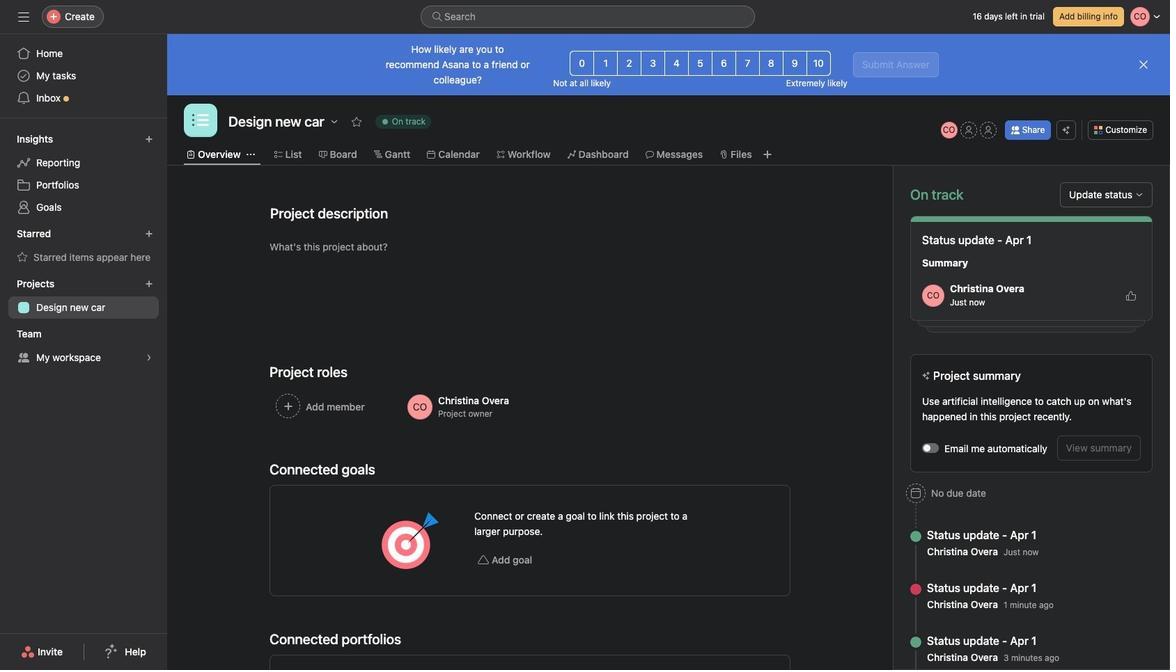 Task type: describe. For each thing, give the bounding box(es) containing it.
list image
[[192, 112, 209, 129]]

see details, my workspace image
[[145, 354, 153, 362]]

global element
[[0, 34, 167, 118]]

dismiss image
[[1138, 59, 1150, 70]]

hide sidebar image
[[18, 11, 29, 22]]

starred element
[[0, 222, 167, 272]]

update status image
[[1136, 191, 1144, 199]]

add items to starred image
[[145, 230, 153, 238]]

latest status update element
[[911, 216, 1153, 321]]



Task type: locate. For each thing, give the bounding box(es) containing it.
None radio
[[617, 51, 642, 76], [665, 51, 689, 76], [688, 51, 713, 76], [759, 51, 784, 76], [783, 51, 807, 76], [807, 51, 831, 76], [617, 51, 642, 76], [665, 51, 689, 76], [688, 51, 713, 76], [759, 51, 784, 76], [783, 51, 807, 76], [807, 51, 831, 76]]

None radio
[[570, 51, 594, 76], [594, 51, 618, 76], [641, 51, 665, 76], [712, 51, 736, 76], [736, 51, 760, 76], [570, 51, 594, 76], [594, 51, 618, 76], [641, 51, 665, 76], [712, 51, 736, 76], [736, 51, 760, 76]]

manage project members image
[[941, 122, 958, 139]]

Project description title text field
[[261, 199, 392, 229]]

option group
[[570, 51, 831, 76]]

new insights image
[[145, 135, 153, 144]]

tab actions image
[[246, 150, 255, 159]]

0 likes. click to like this task image
[[1126, 290, 1137, 301]]

ask ai image
[[1063, 126, 1071, 134]]

teams element
[[0, 322, 167, 372]]

projects element
[[0, 272, 167, 322]]

list box
[[421, 6, 755, 28]]

new project or portfolio image
[[145, 280, 153, 288]]

add to starred image
[[351, 116, 362, 127]]

insights element
[[0, 127, 167, 222]]

switch
[[922, 444, 939, 454]]



Task type: vqa. For each thing, say whether or not it's contained in the screenshot.
Hide sidebar "IMAGE"
yes



